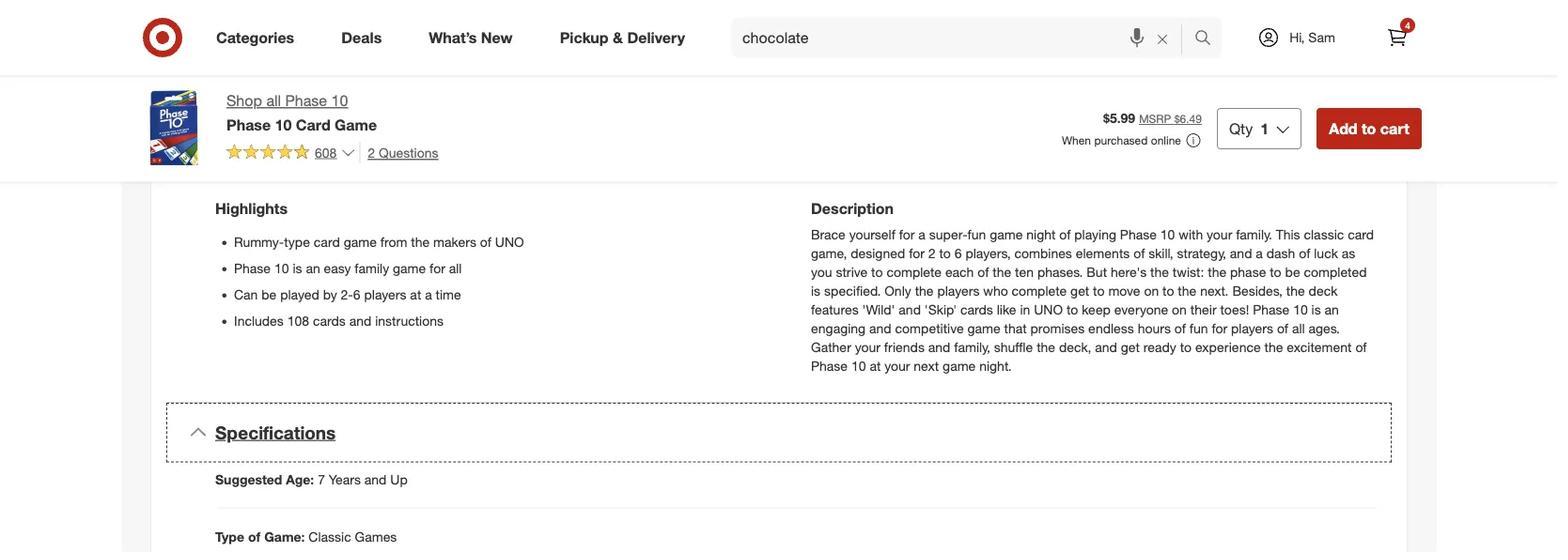 Task type: locate. For each thing, give the bounding box(es) containing it.
of up excitement
[[1278, 320, 1289, 337]]

0 horizontal spatial an
[[306, 260, 320, 277]]

when
[[1062, 133, 1092, 147]]

1 vertical spatial 2
[[929, 245, 936, 262]]

purchased
[[1095, 133, 1148, 147]]

cards down who on the right bottom of page
[[961, 302, 994, 318]]

2 horizontal spatial players
[[1232, 320, 1274, 337]]

promises
[[1031, 320, 1085, 337]]

hi, sam
[[1290, 29, 1336, 46]]

your down friends
[[885, 358, 911, 374]]

1 horizontal spatial at
[[870, 358, 881, 374]]

age:
[[286, 472, 314, 488]]

suggested age: 7 years and up
[[215, 472, 408, 488]]

0 horizontal spatial at
[[410, 287, 421, 303]]

details button
[[166, 132, 1392, 192]]

0 vertical spatial 2
[[368, 144, 375, 161]]

phase up card
[[285, 92, 327, 110]]

includes 108 cards and instructions
[[234, 313, 444, 329]]

an inside description brace yourself for a super-fun game night of playing phase 10 with your family. this classic card game, designed for 2 to 6 players, combines elements of skill, strategy, and a dash of luck as you strive to complete each of the ten phases. but here's the twist: the phase to be completed is specified. only the players who complete get to move on to the next. besides, the deck features 'wild' and 'skip' cards like in uno to keep everyone on their toes! phase 10 is an engaging and competitive game that promises endless hours of fun for players of all ages. gather your friends and family, shuffle the deck, and get ready to experience the excitement of phase 10 at your next game night.
[[1325, 302, 1340, 318]]

to down twist:
[[1163, 283, 1175, 299]]

0 horizontal spatial your
[[855, 339, 881, 356]]

players down each
[[938, 283, 980, 299]]

complete up only at the bottom right
[[887, 264, 942, 280]]

specified.
[[825, 283, 881, 299]]

0 horizontal spatial complete
[[887, 264, 942, 280]]

0 horizontal spatial 6
[[353, 287, 361, 303]]

played
[[280, 287, 319, 303]]

is down the you
[[811, 283, 821, 299]]

1 horizontal spatial be
[[1286, 264, 1301, 280]]

about this item
[[701, 75, 858, 101]]

1 horizontal spatial cards
[[961, 302, 994, 318]]

be right the "can"
[[261, 287, 277, 303]]

1 vertical spatial get
[[1121, 339, 1140, 356]]

from
[[380, 234, 408, 250]]

the down "promises"
[[1037, 339, 1056, 356]]

msrp
[[1140, 112, 1172, 126]]

a left time
[[425, 287, 432, 303]]

phase
[[285, 92, 327, 110], [227, 116, 271, 134], [1121, 226, 1157, 243], [234, 260, 271, 277], [1253, 302, 1290, 318], [811, 358, 848, 374]]

2 questions
[[368, 144, 439, 161]]

fun up players,
[[968, 226, 987, 243]]

complete up in
[[1012, 283, 1067, 299]]

night
[[1027, 226, 1056, 243]]

family
[[355, 260, 389, 277]]

all right shop
[[266, 92, 281, 110]]

of left luck
[[1300, 245, 1311, 262]]

what's new
[[429, 28, 513, 47]]

description brace yourself for a super-fun game night of playing phase 10 with your family. this classic card game, designed for 2 to 6 players, combines elements of skill, strategy, and a dash of luck as you strive to complete each of the ten phases. but here's the twist: the phase to be completed is specified. only the players who complete get to move on to the next. besides, the deck features 'wild' and 'skip' cards like in uno to keep everyone on their toes! phase 10 is an engaging and competitive game that promises endless hours of fun for players of all ages. gather your friends and family, shuffle the deck, and get ready to experience the excitement of phase 10 at your next game night.
[[811, 199, 1375, 374]]

be
[[1286, 264, 1301, 280], [261, 287, 277, 303]]

item
[[813, 75, 858, 101]]

0 vertical spatial uno
[[495, 234, 524, 250]]

1 vertical spatial all
[[449, 260, 462, 277]]

of down players,
[[978, 264, 989, 280]]

specifications button
[[166, 403, 1392, 463]]

all left ages.
[[1293, 320, 1306, 337]]

on left 'their'
[[1172, 302, 1187, 318]]

1 vertical spatial is
[[811, 283, 821, 299]]

game down from
[[393, 260, 426, 277]]

game down family,
[[943, 358, 976, 374]]

to
[[1362, 119, 1377, 138], [940, 245, 951, 262], [872, 264, 883, 280], [1270, 264, 1282, 280], [1094, 283, 1105, 299], [1163, 283, 1175, 299], [1067, 302, 1079, 318], [1181, 339, 1192, 356]]

1 vertical spatial an
[[1325, 302, 1340, 318]]

1 vertical spatial uno
[[1034, 302, 1063, 318]]

1 vertical spatial a
[[1256, 245, 1263, 262]]

0 vertical spatial all
[[266, 92, 281, 110]]

card up as
[[1348, 226, 1375, 243]]

your
[[1207, 226, 1233, 243], [855, 339, 881, 356], [885, 358, 911, 374]]

an left easy
[[306, 260, 320, 277]]

get down endless
[[1121, 339, 1140, 356]]

0 horizontal spatial get
[[1071, 283, 1090, 299]]

players,
[[966, 245, 1011, 262]]

1 horizontal spatial 6
[[955, 245, 962, 262]]

each
[[946, 264, 974, 280]]

2 vertical spatial is
[[1312, 302, 1322, 318]]

0 vertical spatial at
[[410, 287, 421, 303]]

6 up each
[[955, 245, 962, 262]]

what's new link
[[413, 17, 537, 58]]

phase up the "can"
[[234, 260, 271, 277]]

phase
[[1231, 264, 1267, 280]]

1 vertical spatial complete
[[1012, 283, 1067, 299]]

hi,
[[1290, 29, 1305, 46]]

$5.99 msrp $6.49
[[1104, 110, 1202, 126]]

phase up skill,
[[1121, 226, 1157, 243]]

2 vertical spatial a
[[425, 287, 432, 303]]

be down the dash
[[1286, 264, 1301, 280]]

1 vertical spatial fun
[[1190, 320, 1209, 337]]

1 horizontal spatial uno
[[1034, 302, 1063, 318]]

your up strategy,
[[1207, 226, 1233, 243]]

with
[[1179, 226, 1204, 243]]

1 horizontal spatial complete
[[1012, 283, 1067, 299]]

friends
[[885, 339, 925, 356]]

at up instructions
[[410, 287, 421, 303]]

1 vertical spatial your
[[855, 339, 881, 356]]

0 horizontal spatial is
[[293, 260, 302, 277]]

search
[[1187, 30, 1232, 48]]

on up everyone
[[1145, 283, 1159, 299]]

get up keep
[[1071, 283, 1090, 299]]

0 horizontal spatial all
[[266, 92, 281, 110]]

2 horizontal spatial is
[[1312, 302, 1322, 318]]

1 horizontal spatial is
[[811, 283, 821, 299]]

0 horizontal spatial a
[[425, 287, 432, 303]]

0 horizontal spatial cards
[[313, 313, 346, 329]]

ten
[[1015, 264, 1034, 280]]

1 horizontal spatial card
[[1348, 226, 1375, 243]]

6 right "by" at bottom left
[[353, 287, 361, 303]]

fun down 'their'
[[1190, 320, 1209, 337]]

of right the hours
[[1175, 320, 1186, 337]]

next.
[[1201, 283, 1229, 299]]

2 vertical spatial all
[[1293, 320, 1306, 337]]

experience
[[1196, 339, 1261, 356]]

0 vertical spatial a
[[919, 226, 926, 243]]

at left next in the right of the page
[[870, 358, 881, 374]]

game up players,
[[990, 226, 1023, 243]]

rummy-type card game from the makers of uno
[[234, 234, 524, 250]]

add to cart
[[1330, 119, 1410, 138]]

your down engaging
[[855, 339, 881, 356]]

2 down super-
[[929, 245, 936, 262]]

a
[[919, 226, 926, 243], [1256, 245, 1263, 262], [425, 287, 432, 303]]

night.
[[980, 358, 1012, 374]]

deals link
[[326, 17, 405, 58]]

and left up
[[365, 472, 387, 488]]

combines
[[1015, 245, 1073, 262]]

card up easy
[[314, 234, 340, 250]]

0 vertical spatial complete
[[887, 264, 942, 280]]

uno right makers
[[495, 234, 524, 250]]

a left super-
[[919, 226, 926, 243]]

0 vertical spatial be
[[1286, 264, 1301, 280]]

all inside shop all phase 10 phase 10 card game
[[266, 92, 281, 110]]

an up ages.
[[1325, 302, 1340, 318]]

players down the toes!
[[1232, 320, 1274, 337]]

for up experience
[[1212, 320, 1228, 337]]

1 vertical spatial 6
[[353, 287, 361, 303]]

uno up "promises"
[[1034, 302, 1063, 318]]

0 horizontal spatial fun
[[968, 226, 987, 243]]

as
[[1342, 245, 1356, 262]]

the up 'skip'
[[915, 283, 934, 299]]

specifications
[[215, 422, 336, 444]]

all down makers
[[449, 260, 462, 277]]

add
[[1330, 119, 1358, 138]]

to right "add"
[[1362, 119, 1377, 138]]

108
[[287, 313, 309, 329]]

ages.
[[1309, 320, 1341, 337]]

1 horizontal spatial your
[[885, 358, 911, 374]]

0 horizontal spatial be
[[261, 287, 277, 303]]

players down family
[[364, 287, 407, 303]]

0 horizontal spatial uno
[[495, 234, 524, 250]]

is down type on the left
[[293, 260, 302, 277]]

of right type
[[248, 529, 261, 545]]

phase down gather on the bottom right of the page
[[811, 358, 848, 374]]

a down family. at the right
[[1256, 245, 1263, 262]]

yourself
[[850, 226, 896, 243]]

the up next.
[[1208, 264, 1227, 280]]

sam
[[1309, 29, 1336, 46]]

is down deck
[[1312, 302, 1322, 318]]

time
[[436, 287, 461, 303]]

get
[[1071, 283, 1090, 299], [1121, 339, 1140, 356]]

1 horizontal spatial fun
[[1190, 320, 1209, 337]]

type
[[215, 529, 245, 545]]

1 horizontal spatial an
[[1325, 302, 1340, 318]]

of
[[1060, 226, 1071, 243], [480, 234, 492, 250], [1134, 245, 1145, 262], [1300, 245, 1311, 262], [978, 264, 989, 280], [1175, 320, 1186, 337], [1278, 320, 1289, 337], [1356, 339, 1368, 356], [248, 529, 261, 545]]

for
[[899, 226, 915, 243], [909, 245, 925, 262], [430, 260, 445, 277], [1212, 320, 1228, 337]]

cards down "by" at bottom left
[[313, 313, 346, 329]]

at
[[410, 287, 421, 303], [870, 358, 881, 374]]

$6.49
[[1175, 112, 1202, 126]]

deals
[[341, 28, 382, 47]]

this
[[1276, 226, 1301, 243]]

that
[[1005, 320, 1027, 337]]

twist:
[[1173, 264, 1205, 280]]

0 vertical spatial your
[[1207, 226, 1233, 243]]

1 horizontal spatial on
[[1172, 302, 1187, 318]]

highlights
[[215, 199, 288, 217]]

10 up skill,
[[1161, 226, 1176, 243]]

1 vertical spatial be
[[261, 287, 277, 303]]

0 vertical spatial an
[[306, 260, 320, 277]]

rummy-
[[234, 234, 284, 250]]

0 horizontal spatial on
[[1145, 283, 1159, 299]]

10
[[331, 92, 348, 110], [275, 116, 292, 134], [1161, 226, 1176, 243], [274, 260, 289, 277], [1294, 302, 1308, 318], [852, 358, 866, 374]]

and
[[1231, 245, 1253, 262], [899, 302, 921, 318], [349, 313, 372, 329], [870, 320, 892, 337], [929, 339, 951, 356], [1095, 339, 1118, 356], [365, 472, 387, 488]]

cards
[[961, 302, 994, 318], [313, 313, 346, 329]]

1 horizontal spatial all
[[449, 260, 462, 277]]

and down the competitive
[[929, 339, 951, 356]]

2 down game
[[368, 144, 375, 161]]

to left keep
[[1067, 302, 1079, 318]]

1 vertical spatial at
[[870, 358, 881, 374]]

1 horizontal spatial get
[[1121, 339, 1140, 356]]

2 horizontal spatial all
[[1293, 320, 1306, 337]]

can
[[234, 287, 258, 303]]

game,
[[811, 245, 847, 262]]

like
[[997, 302, 1017, 318]]

easy
[[324, 260, 351, 277]]

0 vertical spatial fun
[[968, 226, 987, 243]]

1 horizontal spatial 2
[[929, 245, 936, 262]]

next
[[914, 358, 939, 374]]

all
[[266, 92, 281, 110], [449, 260, 462, 277], [1293, 320, 1306, 337]]

0 vertical spatial 6
[[955, 245, 962, 262]]

uno
[[495, 234, 524, 250], [1034, 302, 1063, 318]]

What can we help you find? suggestions appear below search field
[[731, 17, 1200, 58]]

categories link
[[200, 17, 318, 58]]

2-
[[341, 287, 353, 303]]

to right ready
[[1181, 339, 1192, 356]]



Task type: describe. For each thing, give the bounding box(es) containing it.
2 vertical spatial your
[[885, 358, 911, 374]]

besides,
[[1233, 283, 1283, 299]]

to down super-
[[940, 245, 951, 262]]

super-
[[930, 226, 968, 243]]

for up time
[[430, 260, 445, 277]]

for right the designed
[[909, 245, 925, 262]]

type
[[284, 234, 310, 250]]

game up family
[[344, 234, 377, 250]]

to inside "button"
[[1362, 119, 1377, 138]]

10 down engaging
[[852, 358, 866, 374]]

details
[[215, 150, 274, 172]]

search button
[[1187, 17, 1232, 62]]

completed
[[1304, 264, 1368, 280]]

7
[[318, 472, 325, 488]]

makers
[[434, 234, 477, 250]]

who
[[984, 283, 1009, 299]]

10 up game
[[331, 92, 348, 110]]

and down 'wild'
[[870, 320, 892, 337]]

and up phase
[[1231, 245, 1253, 262]]

of up the here's
[[1134, 245, 1145, 262]]

game
[[335, 116, 377, 134]]

qty 1
[[1230, 119, 1269, 138]]

card
[[296, 116, 331, 134]]

the right from
[[411, 234, 430, 250]]

playing
[[1075, 226, 1117, 243]]

0 horizontal spatial 2
[[368, 144, 375, 161]]

0 vertical spatial get
[[1071, 283, 1090, 299]]

of right makers
[[480, 234, 492, 250]]

1 horizontal spatial a
[[919, 226, 926, 243]]

and down endless
[[1095, 339, 1118, 356]]

strive
[[836, 264, 868, 280]]

designed
[[851, 245, 906, 262]]

features
[[811, 302, 859, 318]]

of right night in the right of the page
[[1060, 226, 1071, 243]]

phases.
[[1038, 264, 1083, 280]]

0 vertical spatial is
[[293, 260, 302, 277]]

game up family,
[[968, 320, 1001, 337]]

qty
[[1230, 119, 1254, 138]]

games
[[355, 529, 397, 545]]

$5.99
[[1104, 110, 1136, 126]]

delivery
[[627, 28, 685, 47]]

card inside description brace yourself for a super-fun game night of playing phase 10 with your family. this classic card game, designed for 2 to 6 players, combines elements of skill, strategy, and a dash of luck as you strive to complete each of the ten phases. but here's the twist: the phase to be completed is specified. only the players who complete get to move on to the next. besides, the deck features 'wild' and 'skip' cards like in uno to keep everyone on their toes! phase 10 is an engaging and competitive game that promises endless hours of fun for players of all ages. gather your friends and family, shuffle the deck, and get ready to experience the excitement of phase 10 at your next game night.
[[1348, 226, 1375, 243]]

at inside description brace yourself for a super-fun game night of playing phase 10 with your family. this classic card game, designed for 2 to 6 players, combines elements of skill, strategy, and a dash of luck as you strive to complete each of the ten phases. but here's the twist: the phase to be completed is specified. only the players who complete get to move on to the next. besides, the deck features 'wild' and 'skip' cards like in uno to keep everyone on their toes! phase 10 is an engaging and competitive game that promises endless hours of fun for players of all ages. gather your friends and family, shuffle the deck, and get ready to experience the excitement of phase 10 at your next game night.
[[870, 358, 881, 374]]

be inside description brace yourself for a super-fun game night of playing phase 10 with your family. this classic card game, designed for 2 to 6 players, combines elements of skill, strategy, and a dash of luck as you strive to complete each of the ten phases. but here's the twist: the phase to be completed is specified. only the players who complete get to move on to the next. besides, the deck features 'wild' and 'skip' cards like in uno to keep everyone on their toes! phase 10 is an engaging and competitive game that promises endless hours of fun for players of all ages. gather your friends and family, shuffle the deck, and get ready to experience the excitement of phase 10 at your next game night.
[[1286, 264, 1301, 280]]

image of phase 10 card game image
[[136, 90, 212, 165]]

uno inside description brace yourself for a super-fun game night of playing phase 10 with your family. this classic card game, designed for 2 to 6 players, combines elements of skill, strategy, and a dash of luck as you strive to complete each of the ten phases. but here's the twist: the phase to be completed is specified. only the players who complete get to move on to the next. besides, the deck features 'wild' and 'skip' cards like in uno to keep everyone on their toes! phase 10 is an engaging and competitive game that promises endless hours of fun for players of all ages. gather your friends and family, shuffle the deck, and get ready to experience the excitement of phase 10 at your next game night.
[[1034, 302, 1063, 318]]

the left excitement
[[1265, 339, 1284, 356]]

10 up 608 link
[[275, 116, 292, 134]]

toes!
[[1221, 302, 1250, 318]]

questions
[[379, 144, 439, 161]]

this
[[769, 75, 807, 101]]

cards inside description brace yourself for a super-fun game night of playing phase 10 with your family. this classic card game, designed for 2 to 6 players, combines elements of skill, strategy, and a dash of luck as you strive to complete each of the ten phases. but here's the twist: the phase to be completed is specified. only the players who complete get to move on to the next. besides, the deck features 'wild' and 'skip' cards like in uno to keep everyone on their toes! phase 10 is an engaging and competitive game that promises endless hours of fun for players of all ages. gather your friends and family, shuffle the deck, and get ready to experience the excitement of phase 10 at your next game night.
[[961, 302, 994, 318]]

0 vertical spatial on
[[1145, 283, 1159, 299]]

0 horizontal spatial card
[[314, 234, 340, 250]]

4 link
[[1377, 17, 1419, 58]]

in
[[1020, 302, 1031, 318]]

phase down shop
[[227, 116, 271, 134]]

elements
[[1076, 245, 1130, 262]]

everyone
[[1115, 302, 1169, 318]]

brace
[[811, 226, 846, 243]]

shop all phase 10 phase 10 card game
[[227, 92, 377, 134]]

the down twist:
[[1178, 283, 1197, 299]]

1 horizontal spatial players
[[938, 283, 980, 299]]

move
[[1109, 283, 1141, 299]]

6 inside description brace yourself for a super-fun game night of playing phase 10 with your family. this classic card game, designed for 2 to 6 players, combines elements of skill, strategy, and a dash of luck as you strive to complete each of the ten phases. but here's the twist: the phase to be completed is specified. only the players who complete get to move on to the next. besides, the deck features 'wild' and 'skip' cards like in uno to keep everyone on their toes! phase 10 is an engaging and competitive game that promises endless hours of fun for players of all ages. gather your friends and family, shuffle the deck, and get ready to experience the excitement of phase 10 at your next game night.
[[955, 245, 962, 262]]

includes
[[234, 313, 284, 329]]

0 horizontal spatial players
[[364, 287, 407, 303]]

shop
[[227, 92, 262, 110]]

online
[[1152, 133, 1182, 147]]

2 inside description brace yourself for a super-fun game night of playing phase 10 with your family. this classic card game, designed for 2 to 6 players, combines elements of skill, strategy, and a dash of luck as you strive to complete each of the ten phases. but here's the twist: the phase to be completed is specified. only the players who complete get to move on to the next. besides, the deck features 'wild' and 'skip' cards like in uno to keep everyone on their toes! phase 10 is an engaging and competitive game that promises endless hours of fun for players of all ages. gather your friends and family, shuffle the deck, and get ready to experience the excitement of phase 10 at your next game night.
[[929, 245, 936, 262]]

cart
[[1381, 119, 1410, 138]]

pickup & delivery link
[[544, 17, 709, 58]]

skill,
[[1149, 245, 1174, 262]]

1 vertical spatial on
[[1172, 302, 1187, 318]]

strategy,
[[1178, 245, 1227, 262]]

deck,
[[1059, 339, 1092, 356]]

classic
[[309, 529, 351, 545]]

to down the designed
[[872, 264, 883, 280]]

instructions
[[375, 313, 444, 329]]

classic
[[1304, 226, 1345, 243]]

by
[[323, 287, 337, 303]]

description
[[811, 199, 894, 217]]

2 horizontal spatial a
[[1256, 245, 1263, 262]]

2 horizontal spatial your
[[1207, 226, 1233, 243]]

deck
[[1309, 283, 1338, 299]]

luck
[[1315, 245, 1339, 262]]

10 up excitement
[[1294, 302, 1308, 318]]

1
[[1261, 119, 1269, 138]]

the left deck
[[1287, 283, 1306, 299]]

competitive
[[896, 320, 964, 337]]

only
[[885, 283, 912, 299]]

their
[[1191, 302, 1217, 318]]

family.
[[1237, 226, 1273, 243]]

and down only at the bottom right
[[899, 302, 921, 318]]

engaging
[[811, 320, 866, 337]]

phase down besides,
[[1253, 302, 1290, 318]]

of right excitement
[[1356, 339, 1368, 356]]

the down skill,
[[1151, 264, 1169, 280]]

to down "but"
[[1094, 283, 1105, 299]]

suggested
[[215, 472, 282, 488]]

but
[[1087, 264, 1108, 280]]

'wild'
[[863, 302, 895, 318]]

up
[[390, 472, 408, 488]]

608 link
[[227, 142, 356, 165]]

shuffle
[[995, 339, 1033, 356]]

and down can be played by 2-6 players at a time
[[349, 313, 372, 329]]

the up who on the right bottom of page
[[993, 264, 1012, 280]]

&
[[613, 28, 623, 47]]

10 down type on the left
[[274, 260, 289, 277]]

keep
[[1082, 302, 1111, 318]]

for up the designed
[[899, 226, 915, 243]]

family,
[[955, 339, 991, 356]]

to down the dash
[[1270, 264, 1282, 280]]

ready
[[1144, 339, 1177, 356]]

pickup & delivery
[[560, 28, 685, 47]]

excitement
[[1287, 339, 1352, 356]]

608
[[315, 144, 337, 161]]

all inside description brace yourself for a super-fun game night of playing phase 10 with your family. this classic card game, designed for 2 to 6 players, combines elements of skill, strategy, and a dash of luck as you strive to complete each of the ten phases. but here's the twist: the phase to be completed is specified. only the players who complete get to move on to the next. besides, the deck features 'wild' and 'skip' cards like in uno to keep everyone on their toes! phase 10 is an engaging and competitive game that promises endless hours of fun for players of all ages. gather your friends and family, shuffle the deck, and get ready to experience the excitement of phase 10 at your next game night.
[[1293, 320, 1306, 337]]

2 questions link
[[359, 142, 439, 163]]

what's
[[429, 28, 477, 47]]

'skip'
[[925, 302, 957, 318]]



Task type: vqa. For each thing, say whether or not it's contained in the screenshot.
FEATURES
yes



